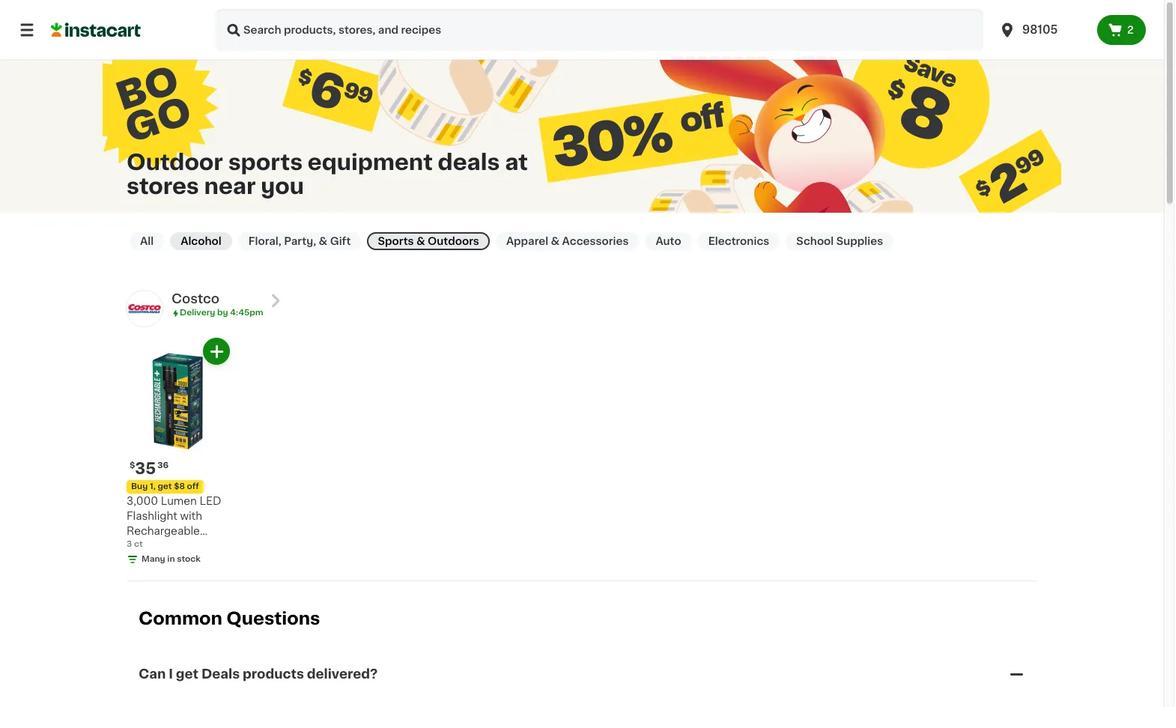 Task type: describe. For each thing, give the bounding box(es) containing it.
buy 1, get $8 off
[[131, 483, 199, 491]]

outdoor sports equipment deals at stores near you
[[127, 151, 528, 197]]

$8
[[174, 483, 185, 491]]

school supplies link
[[786, 232, 894, 250]]

costco image
[[127, 291, 163, 327]]

item carousel region
[[106, 338, 1038, 575]]

2 98105 button from the left
[[999, 9, 1088, 51]]

in
[[167, 555, 175, 564]]

can i get deals products delivered?
[[139, 668, 378, 680]]

questions
[[226, 611, 320, 627]]

school supplies
[[797, 236, 883, 246]]

& for sports & outdoors
[[417, 236, 425, 246]]

3,000 lumen led flashlight with rechargeable batteries
[[127, 496, 221, 552]]

led
[[200, 496, 221, 507]]

add image
[[207, 342, 226, 361]]

$ 35 36
[[130, 461, 169, 477]]

with
[[180, 511, 202, 522]]

supplies
[[837, 236, 883, 246]]

accessories
[[562, 236, 629, 246]]

sports
[[228, 151, 303, 173]]

costco
[[172, 293, 219, 305]]

can
[[139, 668, 166, 680]]

3,000
[[127, 496, 158, 507]]

party,
[[284, 236, 316, 246]]

you
[[261, 175, 304, 197]]

common questions
[[139, 611, 320, 627]]

get for deals
[[176, 668, 199, 680]]

electronics link
[[698, 232, 780, 250]]

stock
[[177, 555, 201, 564]]

delivery
[[180, 309, 215, 317]]

can i get deals products delivered? button
[[139, 647, 1026, 701]]

school
[[797, 236, 834, 246]]

outdoor
[[127, 151, 223, 173]]

floral, party, & gift
[[249, 236, 351, 246]]

4:45pm
[[230, 309, 263, 317]]

product group
[[127, 338, 230, 566]]

at
[[505, 151, 528, 173]]

floral,
[[249, 236, 281, 246]]

electronics
[[708, 236, 770, 246]]

1 98105 button from the left
[[990, 9, 1097, 51]]

common
[[139, 611, 222, 627]]

off
[[187, 483, 199, 491]]

equipment
[[308, 151, 433, 173]]

auto
[[656, 236, 681, 246]]

outdoor sports equipment deals at stores near you main content
[[0, 0, 1164, 707]]

products
[[243, 668, 304, 680]]

2
[[1128, 25, 1134, 35]]

many
[[142, 555, 165, 564]]



Task type: vqa. For each thing, say whether or not it's contained in the screenshot.
"Apparel"
yes



Task type: locate. For each thing, give the bounding box(es) containing it.
by
[[217, 309, 228, 317]]

Search field
[[216, 9, 984, 51]]

apparel & accessories
[[506, 236, 629, 246]]

apparel & accessories link
[[496, 232, 639, 250]]

deals
[[201, 668, 240, 680]]

1 vertical spatial get
[[176, 668, 199, 680]]

instacart logo image
[[51, 21, 141, 39]]

rechargeable
[[127, 526, 200, 537]]

& left gift on the left top of page
[[319, 236, 328, 246]]

3 & from the left
[[551, 236, 560, 246]]

35
[[135, 461, 156, 477]]

outdoors
[[428, 236, 479, 246]]

2 horizontal spatial &
[[551, 236, 560, 246]]

i
[[169, 668, 173, 680]]

&
[[319, 236, 328, 246], [417, 236, 425, 246], [551, 236, 560, 246]]

36
[[158, 462, 169, 470]]

& for apparel & accessories
[[551, 236, 560, 246]]

alcohol link
[[170, 232, 232, 250]]

98105
[[1023, 24, 1058, 35]]

get inside dropdown button
[[176, 668, 199, 680]]

near
[[204, 175, 256, 197]]

deals
[[438, 151, 500, 173]]

98105 button
[[990, 9, 1097, 51], [999, 9, 1088, 51]]

all link
[[130, 232, 164, 250]]

3
[[127, 540, 132, 549]]

buy
[[131, 483, 148, 491]]

& right apparel
[[551, 236, 560, 246]]

$
[[130, 462, 135, 470]]

delivery by 4:45pm
[[180, 309, 263, 317]]

3 ct
[[127, 540, 143, 549]]

all
[[140, 236, 154, 246]]

1 horizontal spatial &
[[417, 236, 425, 246]]

ct
[[134, 540, 143, 549]]

& right sports
[[417, 236, 425, 246]]

0 horizontal spatial &
[[319, 236, 328, 246]]

floral, party, & gift link
[[238, 232, 361, 250]]

lumen
[[161, 496, 197, 507]]

get inside product group
[[158, 483, 172, 491]]

get
[[158, 483, 172, 491], [176, 668, 199, 680]]

0 vertical spatial get
[[158, 483, 172, 491]]

2 & from the left
[[417, 236, 425, 246]]

sports & outdoors link
[[367, 232, 490, 250]]

None search field
[[216, 9, 984, 51]]

2 button
[[1097, 15, 1146, 45]]

1,
[[150, 483, 156, 491]]

gift
[[330, 236, 351, 246]]

1 horizontal spatial get
[[176, 668, 199, 680]]

get right i
[[176, 668, 199, 680]]

get for $8
[[158, 483, 172, 491]]

0 horizontal spatial get
[[158, 483, 172, 491]]

batteries
[[127, 541, 174, 552]]

sports & outdoors
[[378, 236, 479, 246]]

many in stock
[[142, 555, 201, 564]]

apparel
[[506, 236, 548, 246]]

alcohol
[[181, 236, 222, 246]]

flashlight
[[127, 511, 177, 522]]

stores
[[127, 175, 199, 197]]

delivered?
[[307, 668, 378, 680]]

1 & from the left
[[319, 236, 328, 246]]

get right '1,'
[[158, 483, 172, 491]]

auto link
[[645, 232, 692, 250]]

sports
[[378, 236, 414, 246]]



